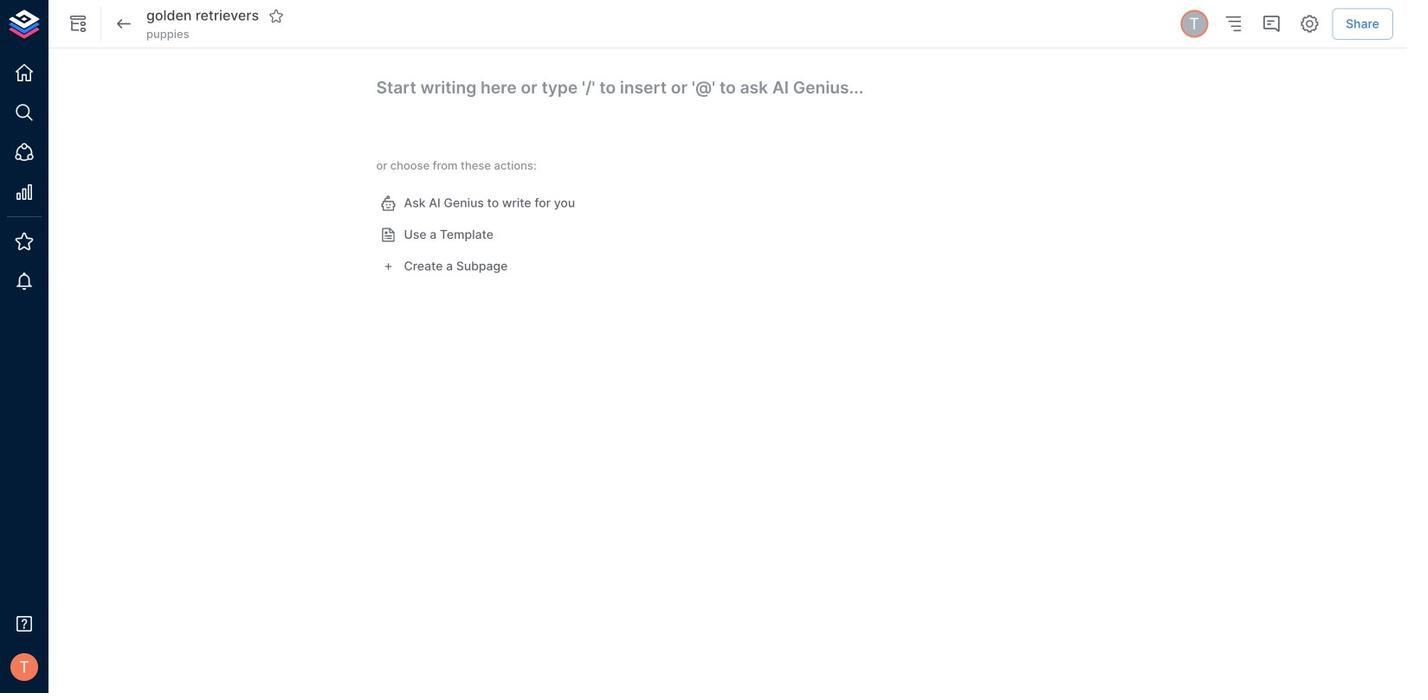 Task type: locate. For each thing, give the bounding box(es) containing it.
table of contents image
[[1223, 13, 1244, 34]]

favorite image
[[268, 8, 284, 24]]



Task type: describe. For each thing, give the bounding box(es) containing it.
comments image
[[1261, 13, 1282, 34]]

show wiki image
[[68, 13, 88, 34]]

settings image
[[1299, 13, 1320, 34]]

go back image
[[113, 13, 134, 34]]



Task type: vqa. For each thing, say whether or not it's contained in the screenshot.
Favorite ICON
yes



